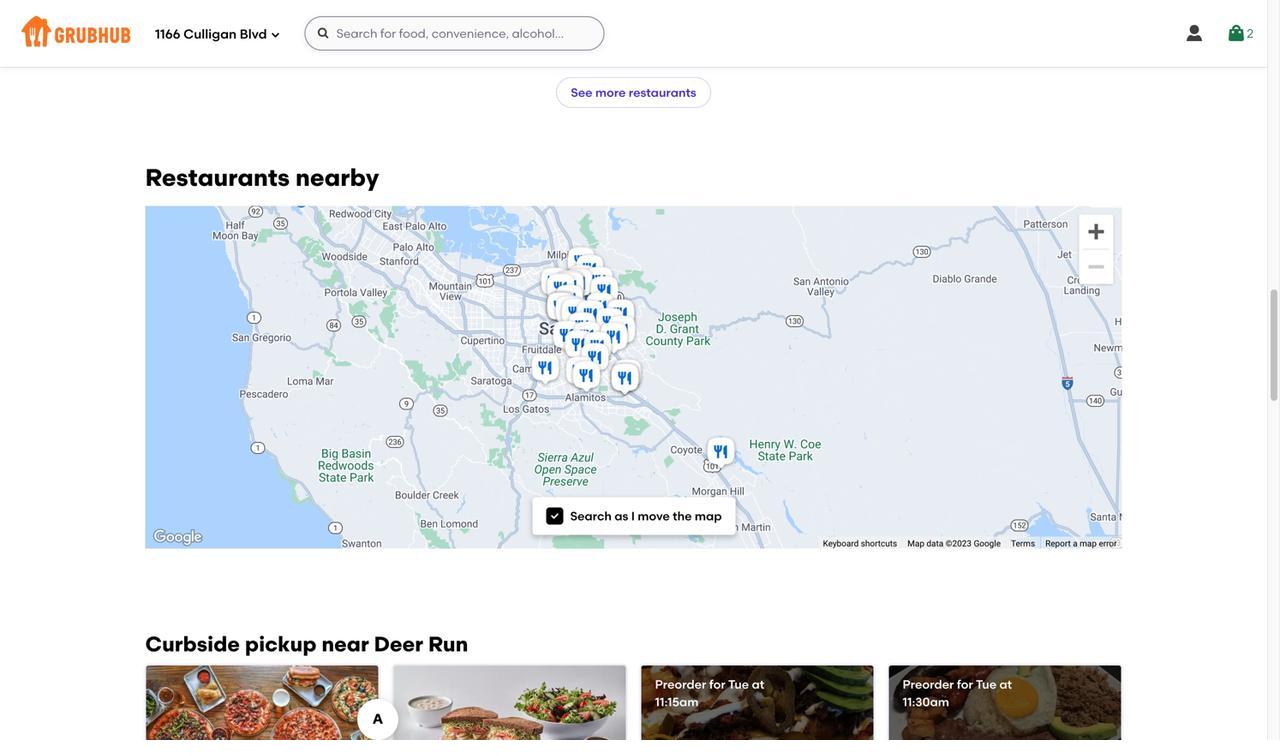 Task type: locate. For each thing, give the bounding box(es) containing it.
dishes
[[404, 6, 436, 19]]

svg image
[[1226, 23, 1247, 44], [317, 27, 330, 40], [550, 511, 560, 522]]

0 horizontal spatial for
[[709, 677, 726, 692]]

city diner image
[[581, 330, 615, 367]]

proceed to checkout
[[1068, 453, 1192, 467]]

map right a
[[1080, 538, 1097, 549]]

culligan
[[184, 27, 237, 42]]

restaurants
[[629, 85, 696, 100]]

run
[[428, 632, 468, 657]]

i
[[631, 509, 635, 524]]

jtown pizza co. delivery image
[[146, 666, 378, 740]]

hot
[[560, 6, 578, 19]]

google
[[974, 538, 1001, 549]]

include:
[[439, 6, 478, 19]]

svg image
[[1184, 23, 1205, 44], [270, 30, 281, 40]]

1 tue from the left
[[728, 677, 749, 692]]

arteaga's food center image
[[587, 274, 622, 312]]

0 horizontal spatial svg image
[[317, 27, 330, 40]]

2 preorder from the left
[[903, 677, 954, 692]]

preorder up the 11:30am
[[903, 677, 954, 692]]

the left food
[[227, 6, 245, 19]]

11:15am
[[655, 695, 699, 709]]

near
[[322, 632, 369, 657]]

preorder inside preorder for tue at 11:30am
[[903, 677, 954, 692]]

for for 11:30am
[[957, 677, 973, 692]]

sajj mediterranean image
[[544, 290, 578, 328]]

2 horizontal spatial svg image
[[1226, 23, 1247, 44]]

the inside "dishes include: 47. shrewsbury  , hot fudge sundae, 64. the romeoville  ."
[[464, 21, 483, 34]]

1 horizontal spatial for
[[957, 677, 973, 692]]

preorder for 11:30am
[[903, 677, 954, 692]]

tue inside preorder for tue at 11:30am
[[976, 677, 997, 692]]

blvd
[[240, 27, 267, 42]]

the right "64."
[[464, 21, 483, 34]]

preorder
[[655, 677, 706, 692], [903, 677, 954, 692]]

1 horizontal spatial at
[[1000, 677, 1012, 692]]

svg image right the blvd
[[270, 30, 281, 40]]

map
[[908, 538, 925, 549]]

pickup
[[245, 632, 317, 657]]

tue
[[728, 677, 749, 692], [976, 677, 997, 692]]

the kebab guys image
[[565, 263, 599, 301]]

map right the
[[695, 509, 722, 524]]

preorder up 11:15am
[[655, 677, 706, 692]]

2 tue from the left
[[976, 677, 997, 692]]

0 horizontal spatial the
[[227, 6, 245, 19]]

1 horizontal spatial preorder
[[903, 677, 954, 692]]

google image
[[150, 527, 206, 549]]

terms link
[[1011, 538, 1035, 549]]

for inside preorder for tue at 11:30am
[[957, 677, 973, 692]]

11:30am
[[903, 695, 949, 709]]

2 at from the left
[[1000, 677, 1012, 692]]

checkout
[[1135, 453, 1192, 467]]

1 horizontal spatial map
[[1080, 538, 1097, 549]]

svg image inside 2 'button'
[[1226, 23, 1247, 44]]

1166
[[155, 27, 180, 42]]

deer
[[374, 632, 423, 657]]

bonchon image
[[597, 320, 631, 358]]

at inside preorder for tue at 11:30am
[[1000, 677, 1012, 692]]

1 at from the left
[[752, 677, 765, 692]]

ikes love & sandwiches image
[[570, 319, 605, 357]]

0 vertical spatial the
[[227, 6, 245, 19]]

report a map error
[[1045, 538, 1117, 549]]

map
[[695, 509, 722, 524], [1080, 538, 1097, 549]]

0 horizontal spatial map
[[695, 509, 722, 524]]

,
[[555, 6, 558, 19]]

0 horizontal spatial svg image
[[270, 30, 281, 40]]

1 horizontal spatial svg image
[[550, 511, 560, 522]]

at for preorder for tue at 11:30am
[[1000, 677, 1012, 692]]

let's get tatered! delivery image
[[641, 666, 874, 740]]

iguanas burritozilla image
[[558, 296, 593, 334]]

svg image for 2
[[1226, 23, 1247, 44]]

0 horizontal spatial preorder
[[655, 677, 706, 692]]

for inside preorder for tue at 11:15am
[[709, 677, 726, 692]]

applebee's image
[[608, 361, 642, 399]]

0 horizontal spatial tue
[[728, 677, 749, 692]]

proceed to checkout button
[[1015, 445, 1245, 475]]

tue for preorder for tue at 11:15am
[[728, 677, 749, 692]]

the
[[227, 6, 245, 19], [464, 21, 483, 34]]

search
[[570, 509, 612, 524]]

the
[[673, 509, 692, 524]]

jon jon's image
[[553, 268, 587, 306]]

svg image left 2 'button'
[[1184, 23, 1205, 44]]

0 horizontal spatial at
[[752, 677, 765, 692]]

scrambl'z image
[[563, 355, 597, 392]]

at
[[752, 677, 765, 692], [1000, 677, 1012, 692]]

more
[[595, 85, 626, 100]]

preorder inside preorder for tue at 11:15am
[[655, 677, 706, 692]]

2 button
[[1226, 18, 1254, 49]]

at inside preorder for tue at 11:15am
[[752, 677, 765, 692]]

1 horizontal spatial the
[[464, 21, 483, 34]]

the meltdown image
[[593, 306, 627, 343]]

1 horizontal spatial tue
[[976, 677, 997, 692]]

1 vertical spatial the
[[464, 21, 483, 34]]

keyboard shortcuts button
[[823, 538, 897, 550]]

1 preorder from the left
[[655, 677, 706, 692]]

preorder for 11:15am
[[655, 677, 706, 692]]

tue inside preorder for tue at 11:15am
[[728, 677, 749, 692]]

error
[[1099, 538, 1117, 549]]

nick the greek image
[[552, 294, 587, 331]]

restaurants
[[145, 163, 290, 192]]

fire wings san jose image
[[574, 298, 608, 336]]

1 for from the left
[[709, 677, 726, 692]]

2 for from the left
[[957, 677, 973, 692]]

.
[[542, 21, 545, 34]]

for
[[709, 677, 726, 692], [957, 677, 973, 692]]

erik's delicafe image
[[608, 361, 642, 399]]

see more restaurants button
[[556, 77, 711, 108]]

restaurants nearby
[[145, 163, 379, 192]]

burgerim image
[[538, 265, 572, 303]]

mountain mike's pizza image
[[583, 290, 617, 328]]



Task type: vqa. For each thing, say whether or not it's contained in the screenshot.
the Carl's Jr. icon
yes



Task type: describe. For each thing, give the bounding box(es) containing it.
shrewsbury
[[495, 6, 553, 19]]

curbside pickup near deer run
[[145, 632, 468, 657]]

arepas latin cuisine image
[[550, 319, 584, 356]]

mcdonald's image
[[611, 357, 645, 395]]

0 vertical spatial map
[[695, 509, 722, 524]]

nearby
[[296, 163, 379, 192]]

umai savory hot dogs #103 image
[[573, 253, 607, 290]]

a
[[1073, 538, 1078, 549]]

michelle says: the food was yummy and on time
[[156, 6, 354, 34]]

burger king image
[[553, 270, 587, 307]]

the inside michelle says: the food was yummy and on time
[[227, 6, 245, 19]]

1 vertical spatial map
[[1080, 538, 1097, 549]]

food
[[248, 6, 271, 19]]

keyboard shortcuts
[[823, 538, 897, 549]]

shortcuts
[[861, 538, 897, 549]]

michelle
[[156, 6, 197, 19]]

1 horizontal spatial svg image
[[1184, 23, 1205, 44]]

main navigation navigation
[[0, 0, 1267, 67]]

47.
[[480, 6, 493, 19]]

move
[[638, 509, 670, 524]]

amato's cheese steaks image
[[562, 328, 596, 366]]

chili's image
[[704, 435, 738, 473]]

proceed
[[1068, 453, 1117, 467]]

smashburger image
[[544, 290, 578, 328]]

2
[[1247, 26, 1254, 41]]

la victoria taqueria image
[[544, 271, 578, 309]]

jtown pizza co. image
[[552, 283, 587, 320]]

preorder for tue at 11:30am
[[903, 677, 1012, 709]]

1166 culligan blvd
[[155, 27, 267, 42]]

l&l hawaiian barbecue image
[[605, 313, 639, 351]]

fudge
[[581, 6, 612, 19]]

at for preorder for tue at 11:15am
[[752, 677, 765, 692]]

tindahan pinoy image
[[564, 245, 599, 283]]

yummy
[[295, 6, 332, 19]]

time
[[172, 21, 194, 34]]

on
[[156, 21, 169, 34]]

erik's delicafe delivery image
[[394, 666, 626, 740]]

jack in the box image
[[565, 310, 599, 348]]

search as i move the map
[[570, 509, 722, 524]]

©2023
[[946, 538, 972, 549]]

taco bell image
[[578, 341, 612, 379]]

chipotle image
[[603, 297, 637, 335]]

tue for preorder for tue at 11:30am
[[976, 677, 997, 692]]

as
[[615, 509, 628, 524]]

araujo's mexican grill image
[[562, 266, 596, 304]]

says:
[[200, 6, 224, 19]]

to
[[1120, 453, 1132, 467]]

report a map error link
[[1045, 538, 1117, 549]]

report
[[1045, 538, 1071, 549]]

wienerschnitzel image
[[582, 265, 617, 302]]

see
[[571, 85, 593, 100]]

popeyes image
[[569, 359, 604, 397]]

romeoville
[[485, 21, 540, 34]]

slo roast image
[[545, 289, 580, 327]]

curbside
[[145, 632, 240, 657]]

carl's jr. image
[[528, 351, 563, 389]]

map region
[[69, 30, 1166, 688]]

for for 11:15am
[[709, 677, 726, 692]]

map data ©2023 google
[[908, 538, 1001, 549]]

see more restaurants
[[571, 85, 696, 100]]

Search for food, convenience, alcohol... search field
[[305, 16, 605, 51]]

terms
[[1011, 538, 1035, 549]]

panda express image
[[604, 297, 638, 335]]

sundae,
[[404, 21, 445, 34]]

preorder for tue at 11:15am
[[655, 677, 765, 709]]

svg image for search as i move the map
[[550, 511, 560, 522]]

keyboard
[[823, 538, 859, 549]]

data
[[927, 538, 944, 549]]

was
[[273, 6, 293, 19]]

64.
[[447, 21, 462, 34]]

fonda colombiana delivery image
[[889, 666, 1121, 740]]

dishes include: 47. shrewsbury  , hot fudge sundae, 64. the romeoville  .
[[404, 6, 612, 34]]

and
[[335, 6, 354, 19]]



